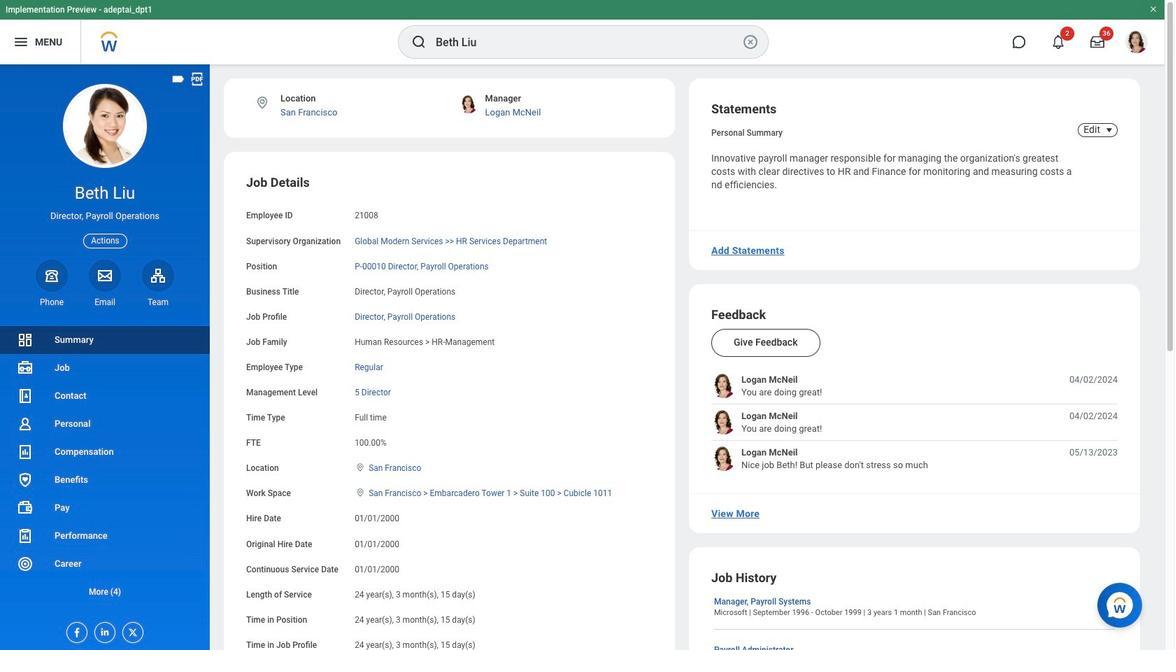 Task type: describe. For each thing, give the bounding box(es) containing it.
profile logan mcneil image
[[1126, 31, 1148, 56]]

mail image
[[97, 267, 113, 284]]

job image
[[17, 360, 34, 376]]

close environment banner image
[[1150, 5, 1158, 13]]

linkedin image
[[95, 623, 111, 638]]

inbox large image
[[1091, 35, 1105, 49]]

contact image
[[17, 388, 34, 404]]

x circle image
[[742, 34, 759, 50]]

benefits image
[[17, 472, 34, 488]]

career image
[[17, 556, 34, 572]]

1 employee's photo (logan mcneil) image from the top
[[712, 374, 736, 398]]

2 employee's photo (logan mcneil) image from the top
[[712, 410, 736, 435]]

personal image
[[17, 416, 34, 432]]

search image
[[411, 34, 428, 50]]

1 horizontal spatial location image
[[355, 463, 366, 473]]

phone beth liu element
[[36, 297, 68, 308]]

email beth liu element
[[89, 297, 121, 308]]

0 vertical spatial location image
[[255, 95, 270, 111]]

justify image
[[13, 34, 29, 50]]



Task type: locate. For each thing, give the bounding box(es) containing it.
view team image
[[150, 267, 167, 284]]

0 horizontal spatial list
[[0, 326, 210, 606]]

personal summary element
[[712, 125, 783, 138]]

navigation pane region
[[0, 64, 210, 650]]

view printable version (pdf) image
[[190, 71, 205, 87]]

full time element
[[355, 410, 387, 423]]

facebook image
[[67, 623, 83, 638]]

2 vertical spatial employee's photo (logan mcneil) image
[[712, 447, 736, 471]]

location image
[[255, 95, 270, 111], [355, 463, 366, 473]]

group
[[246, 175, 653, 650]]

list
[[0, 326, 210, 606], [712, 374, 1118, 471]]

caret down image
[[1101, 125, 1118, 136]]

phone image
[[42, 267, 62, 284]]

employee's photo (logan mcneil) image
[[712, 374, 736, 398], [712, 410, 736, 435], [712, 447, 736, 471]]

notifications large image
[[1052, 35, 1066, 49]]

1 vertical spatial location image
[[355, 463, 366, 473]]

x image
[[123, 623, 139, 638]]

location image
[[355, 488, 366, 498]]

0 vertical spatial employee's photo (logan mcneil) image
[[712, 374, 736, 398]]

compensation image
[[17, 444, 34, 460]]

1 vertical spatial employee's photo (logan mcneil) image
[[712, 410, 736, 435]]

0 horizontal spatial location image
[[255, 95, 270, 111]]

3 employee's photo (logan mcneil) image from the top
[[712, 447, 736, 471]]

Search Workday  search field
[[436, 27, 740, 57]]

performance image
[[17, 528, 34, 544]]

tag image
[[171, 71, 186, 87]]

1 horizontal spatial list
[[712, 374, 1118, 471]]

pay image
[[17, 500, 34, 516]]

team beth liu element
[[142, 297, 174, 308]]

summary image
[[17, 332, 34, 348]]

banner
[[0, 0, 1165, 64]]



Task type: vqa. For each thing, say whether or not it's contained in the screenshot.
'Text Box'
no



